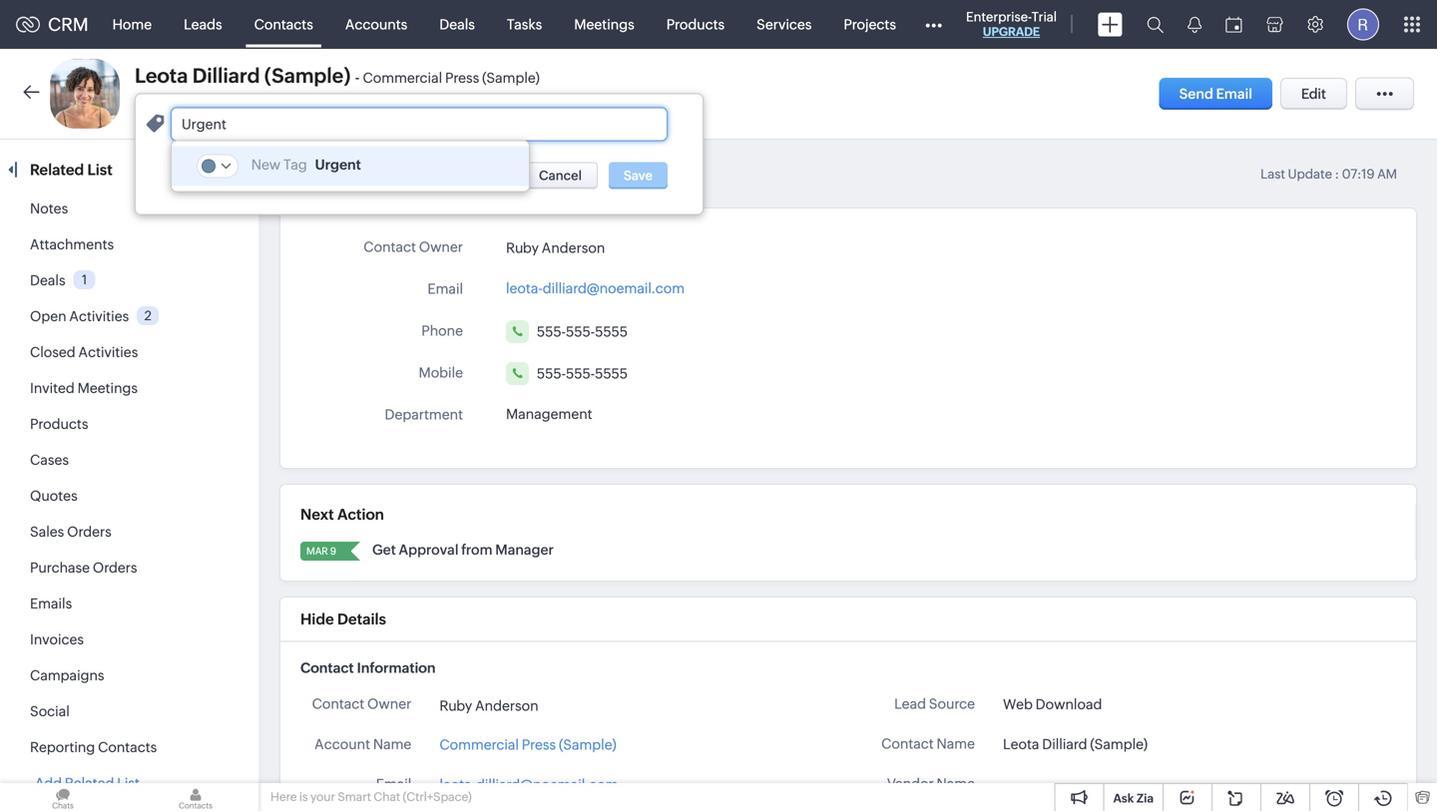 Task type: locate. For each thing, give the bounding box(es) containing it.
dilliard down download
[[1042, 737, 1088, 753]]

name right "vendor"
[[937, 776, 975, 792]]

dilliard
[[192, 64, 260, 87], [1042, 737, 1088, 753]]

upgrade
[[983, 25, 1040, 38]]

1 vertical spatial commercial
[[440, 737, 519, 753]]

0 vertical spatial anderson
[[542, 240, 605, 256]]

0 horizontal spatial owner
[[367, 696, 412, 712]]

deals up "open" at the top left of page
[[30, 273, 65, 288]]

0 horizontal spatial leota-
[[440, 777, 476, 793]]

open activities
[[30, 308, 129, 324]]

orders for sales orders
[[67, 524, 112, 540]]

1 vertical spatial 5555
[[595, 366, 628, 382]]

0 horizontal spatial ruby
[[440, 698, 472, 714]]

1 vertical spatial ruby
[[440, 698, 472, 714]]

source
[[929, 696, 975, 712]]

create menu image
[[1098, 12, 1123, 36]]

9
[[330, 546, 336, 557]]

ask zia
[[1113, 792, 1154, 806]]

contacts up leota dilliard (sample) - commercial press (sample)
[[254, 16, 313, 32]]

0 vertical spatial leota-dilliard@noemail.com link
[[506, 275, 685, 296]]

contact down hide
[[300, 660, 354, 676]]

1 vertical spatial contacts
[[98, 740, 157, 756]]

0 horizontal spatial deals link
[[30, 273, 65, 288]]

0 horizontal spatial products
[[30, 416, 88, 432]]

1 vertical spatial leota
[[1003, 737, 1040, 753]]

contact down lead
[[882, 736, 934, 752]]

vendor name
[[887, 776, 975, 792]]

meetings down closed activities link
[[77, 380, 138, 396]]

commercial up the (ctrl+space)
[[440, 737, 519, 753]]

products left services 'link'
[[667, 16, 725, 32]]

name for contact name
[[937, 736, 975, 752]]

leota dilliard (sample)
[[1003, 737, 1148, 753]]

closed
[[30, 344, 76, 360]]

1 vertical spatial contact owner
[[312, 696, 412, 712]]

new tag urgent
[[251, 157, 361, 173]]

contacts
[[254, 16, 313, 32], [98, 740, 157, 756]]

activities up invited meetings link
[[78, 344, 138, 360]]

overview link
[[303, 160, 369, 177]]

notes link
[[30, 201, 68, 217]]

leota-dilliard@noemail.com
[[506, 280, 685, 296], [440, 777, 618, 793]]

products down invited
[[30, 416, 88, 432]]

ruby
[[506, 240, 539, 256], [440, 698, 472, 714]]

leota down web
[[1003, 737, 1040, 753]]

update
[[1288, 167, 1333, 182]]

email right the send
[[1216, 86, 1253, 102]]

0 horizontal spatial leota
[[135, 64, 188, 87]]

attachments link
[[30, 237, 114, 253]]

activities
[[69, 308, 129, 324], [78, 344, 138, 360]]

deals link left tasks on the left top of page
[[424, 0, 491, 48]]

deals
[[440, 16, 475, 32], [30, 273, 65, 288]]

1 horizontal spatial meetings
[[574, 16, 635, 32]]

overview
[[303, 160, 369, 177]]

1 vertical spatial deals
[[30, 273, 65, 288]]

None field
[[171, 107, 668, 141]]

1 horizontal spatial anderson
[[542, 240, 605, 256]]

anderson up commercial press (sample)
[[475, 698, 539, 714]]

owner down information
[[367, 696, 412, 712]]

enterprise-
[[966, 9, 1032, 24]]

1 vertical spatial dilliard
[[1042, 737, 1088, 753]]

0 vertical spatial contacts
[[254, 16, 313, 32]]

get
[[372, 542, 396, 558]]

commercial inside leota dilliard (sample) - commercial press (sample)
[[363, 70, 442, 86]]

products link down invited
[[30, 416, 88, 432]]

ruby up commercial press (sample)
[[440, 698, 472, 714]]

activities for open activities
[[69, 308, 129, 324]]

orders up purchase orders link
[[67, 524, 112, 540]]

(sample) for commercial press (sample)
[[559, 737, 617, 753]]

approval
[[399, 542, 459, 558]]

mobile
[[419, 365, 463, 381]]

deals link up "open" at the top left of page
[[30, 273, 65, 288]]

owner up phone
[[419, 239, 463, 255]]

name for vendor name
[[937, 776, 975, 792]]

1 horizontal spatial deals link
[[424, 0, 491, 48]]

0 vertical spatial meetings
[[574, 16, 635, 32]]

tasks link
[[491, 0, 558, 48]]

name right account
[[373, 737, 412, 752]]

contacts up add related list
[[98, 740, 157, 756]]

meetings right tasks on the left top of page
[[574, 16, 635, 32]]

email right smart
[[376, 776, 412, 792]]

open activities link
[[30, 308, 129, 324]]

next
[[300, 506, 334, 524]]

owner for email
[[419, 239, 463, 255]]

1 horizontal spatial ruby
[[506, 240, 539, 256]]

1 vertical spatial commercial press (sample) link
[[440, 735, 617, 755]]

ruby anderson up commercial press (sample)
[[440, 698, 539, 714]]

1 vertical spatial related
[[65, 776, 114, 792]]

0 vertical spatial ruby anderson
[[506, 240, 605, 256]]

social link
[[30, 704, 70, 720]]

1 vertical spatial ruby anderson
[[440, 698, 539, 714]]

name for account name
[[373, 737, 412, 752]]

0 vertical spatial related
[[30, 161, 84, 179]]

from
[[461, 542, 493, 558]]

activities up closed activities
[[69, 308, 129, 324]]

0 vertical spatial products link
[[651, 0, 741, 48]]

ruby anderson
[[506, 240, 605, 256], [440, 698, 539, 714]]

commercial press (sample)
[[440, 737, 617, 753]]

5555 for phone
[[595, 324, 628, 340]]

0 vertical spatial leota-
[[506, 280, 543, 296]]

555-
[[537, 324, 566, 340], [566, 324, 595, 340], [537, 366, 566, 382], [566, 366, 595, 382]]

commercial press (sample) link
[[363, 69, 540, 86], [440, 735, 617, 755]]

2 555-555-5555 from the top
[[537, 366, 628, 382]]

0 vertical spatial list
[[87, 161, 113, 179]]

action
[[337, 506, 384, 524]]

services link
[[741, 0, 828, 48]]

list down reporting contacts "link"
[[117, 776, 140, 792]]

555-555-5555
[[537, 324, 628, 340], [537, 366, 628, 382]]

calendar image
[[1226, 16, 1243, 32]]

1 vertical spatial activities
[[78, 344, 138, 360]]

1 horizontal spatial leota
[[1003, 737, 1040, 753]]

quotes link
[[30, 488, 78, 504]]

1 horizontal spatial press
[[522, 737, 556, 753]]

2 5555 from the top
[[595, 366, 628, 382]]

cases
[[30, 452, 69, 468]]

1 vertical spatial products link
[[30, 416, 88, 432]]

0 vertical spatial 555-555-5555
[[537, 324, 628, 340]]

products
[[667, 16, 725, 32], [30, 416, 88, 432]]

0 vertical spatial owner
[[419, 239, 463, 255]]

home
[[112, 16, 152, 32]]

0 vertical spatial 5555
[[595, 324, 628, 340]]

contact owner up phone
[[364, 239, 463, 255]]

products link left the services
[[651, 0, 741, 48]]

commercial
[[363, 70, 442, 86], [440, 737, 519, 753]]

dilliard down leads
[[192, 64, 260, 87]]

option
[[172, 146, 529, 186]]

related up notes
[[30, 161, 84, 179]]

0 vertical spatial contact owner
[[364, 239, 463, 255]]

0 vertical spatial ruby
[[506, 240, 539, 256]]

leota-dilliard@noemail.com link
[[506, 275, 685, 296], [440, 774, 618, 795]]

management
[[506, 406, 593, 422]]

1 5555 from the top
[[595, 324, 628, 340]]

0 vertical spatial dilliard
[[192, 64, 260, 87]]

1 vertical spatial meetings
[[77, 380, 138, 396]]

0 vertical spatial email
[[1216, 86, 1253, 102]]

invited
[[30, 380, 75, 396]]

leota down home link
[[135, 64, 188, 87]]

last
[[1261, 167, 1286, 182]]

commercial right the -
[[363, 70, 442, 86]]

contact owner
[[364, 239, 463, 255], [312, 696, 412, 712]]

press
[[445, 70, 479, 86], [522, 737, 556, 753]]

search element
[[1135, 0, 1176, 49]]

dilliard for leota dilliard (sample) - commercial press (sample)
[[192, 64, 260, 87]]

1 vertical spatial anderson
[[475, 698, 539, 714]]

1 555-555-5555 from the top
[[537, 324, 628, 340]]

0 vertical spatial activities
[[69, 308, 129, 324]]

deals left "tasks" link
[[440, 16, 475, 32]]

chat
[[374, 791, 400, 804]]

ruby down cancel button
[[506, 240, 539, 256]]

contact name
[[882, 736, 975, 752]]

0 vertical spatial deals
[[440, 16, 475, 32]]

crm link
[[16, 14, 88, 35]]

2 vertical spatial email
[[376, 776, 412, 792]]

2 horizontal spatial email
[[1216, 86, 1253, 102]]

email
[[1216, 86, 1253, 102], [428, 281, 463, 297], [376, 776, 412, 792]]

1 vertical spatial 555-555-5555
[[537, 366, 628, 382]]

0 horizontal spatial press
[[445, 70, 479, 86]]

details
[[337, 611, 386, 628]]

1 horizontal spatial contacts
[[254, 16, 313, 32]]

2
[[144, 308, 152, 323]]

0 horizontal spatial list
[[87, 161, 113, 179]]

0 vertical spatial products
[[667, 16, 725, 32]]

1 vertical spatial list
[[117, 776, 140, 792]]

5555 for mobile
[[595, 366, 628, 382]]

owner
[[419, 239, 463, 255], [367, 696, 412, 712]]

phone
[[422, 323, 463, 339]]

1 horizontal spatial owner
[[419, 239, 463, 255]]

0 vertical spatial dilliard@noemail.com
[[543, 280, 685, 296]]

ruby anderson down cancel button
[[506, 240, 605, 256]]

ask
[[1113, 792, 1134, 806]]

1 vertical spatial press
[[522, 737, 556, 753]]

list up attachments
[[87, 161, 113, 179]]

1 vertical spatial deals link
[[30, 273, 65, 288]]

chats image
[[0, 784, 126, 812]]

accounts
[[345, 16, 408, 32]]

1 horizontal spatial email
[[428, 281, 463, 297]]

1 vertical spatial email
[[428, 281, 463, 297]]

contact owner down contact information on the left bottom of page
[[312, 696, 412, 712]]

0 horizontal spatial anderson
[[475, 698, 539, 714]]

0 vertical spatial leota
[[135, 64, 188, 87]]

0 horizontal spatial products link
[[30, 416, 88, 432]]

0 horizontal spatial email
[[376, 776, 412, 792]]

1 horizontal spatial dilliard
[[1042, 737, 1088, 753]]

anderson for leota-
[[542, 240, 605, 256]]

0 vertical spatial deals link
[[424, 0, 491, 48]]

name down source
[[937, 736, 975, 752]]

ruby for commercial press (sample)
[[440, 698, 472, 714]]

0 horizontal spatial dilliard
[[192, 64, 260, 87]]

email up phone
[[428, 281, 463, 297]]

owner for account name
[[367, 696, 412, 712]]

0 vertical spatial press
[[445, 70, 479, 86]]

1 vertical spatial owner
[[367, 696, 412, 712]]

home link
[[96, 0, 168, 48]]

list
[[87, 161, 113, 179], [117, 776, 140, 792]]

related down reporting contacts "link"
[[65, 776, 114, 792]]

logo image
[[16, 16, 40, 32]]

1 vertical spatial orders
[[93, 560, 137, 576]]

signals image
[[1188, 16, 1202, 33]]

1 horizontal spatial products
[[667, 16, 725, 32]]

sales orders
[[30, 524, 112, 540]]

anderson down cancel button
[[542, 240, 605, 256]]

(sample)
[[264, 64, 351, 87], [482, 70, 540, 86], [1090, 737, 1148, 753], [559, 737, 617, 753]]

signals element
[[1176, 0, 1214, 49]]

here is your smart chat (ctrl+space)
[[271, 791, 472, 804]]

manager
[[495, 542, 554, 558]]

0 vertical spatial commercial
[[363, 70, 442, 86]]

dilliard for leota dilliard (sample)
[[1042, 737, 1088, 753]]

Enter Tags text field
[[182, 116, 633, 132]]

0 horizontal spatial deals
[[30, 273, 65, 288]]

0 vertical spatial orders
[[67, 524, 112, 540]]

profile element
[[1336, 0, 1392, 48]]

your
[[310, 791, 335, 804]]

invoices link
[[30, 632, 84, 648]]

orders right purchase
[[93, 560, 137, 576]]

leota
[[135, 64, 188, 87], [1003, 737, 1040, 753]]

-
[[355, 69, 360, 86]]

1 horizontal spatial deals
[[440, 16, 475, 32]]

reporting contacts link
[[30, 740, 157, 756]]

list box
[[172, 141, 529, 191]]



Task type: vqa. For each thing, say whether or not it's contained in the screenshot.
Emails link
yes



Task type: describe. For each thing, give the bounding box(es) containing it.
send email
[[1179, 86, 1253, 102]]

1 horizontal spatial list
[[117, 776, 140, 792]]

send
[[1179, 86, 1214, 102]]

ruby for leota-dilliard@noemail.com
[[506, 240, 539, 256]]

open
[[30, 308, 66, 324]]

hide details
[[300, 611, 386, 628]]

purchase orders link
[[30, 560, 137, 576]]

get approval from manager link
[[372, 542, 554, 558]]

projects
[[844, 16, 896, 32]]

vendor
[[887, 776, 934, 792]]

leads link
[[168, 0, 238, 48]]

closed activities
[[30, 344, 138, 360]]

press inside leota dilliard (sample) - commercial press (sample)
[[445, 70, 479, 86]]

meetings link
[[558, 0, 651, 48]]

ruby anderson for commercial
[[440, 698, 539, 714]]

hide details link
[[300, 611, 386, 628]]

cancel
[[539, 168, 582, 183]]

1 vertical spatial dilliard@noemail.com
[[476, 777, 618, 793]]

0 horizontal spatial contacts
[[98, 740, 157, 756]]

(sample) inside leota dilliard (sample) - commercial press (sample)
[[482, 70, 540, 86]]

leads
[[184, 16, 222, 32]]

web download
[[1003, 697, 1102, 713]]

am
[[1378, 167, 1397, 182]]

:
[[1335, 167, 1340, 182]]

0 vertical spatial commercial press (sample) link
[[363, 69, 540, 86]]

leota for leota dilliard (sample) - commercial press (sample)
[[135, 64, 188, 87]]

anderson for commercial
[[475, 698, 539, 714]]

last update : 07:19 am
[[1261, 167, 1397, 182]]

1 vertical spatial leota-dilliard@noemail.com link
[[440, 774, 618, 795]]

0 horizontal spatial meetings
[[77, 380, 138, 396]]

services
[[757, 16, 812, 32]]

lead
[[894, 696, 926, 712]]

hide
[[300, 611, 334, 628]]

contact down overview at the left
[[364, 239, 416, 255]]

related list
[[30, 161, 116, 179]]

Other Modules field
[[912, 8, 955, 40]]

urgent
[[315, 157, 361, 173]]

1 vertical spatial products
[[30, 416, 88, 432]]

attachments
[[30, 237, 114, 253]]

07:19
[[1342, 167, 1375, 182]]

555-555-5555 for phone
[[537, 324, 628, 340]]

crm
[[48, 14, 88, 35]]

information
[[357, 660, 436, 676]]

campaigns link
[[30, 668, 104, 684]]

add related list
[[35, 776, 140, 792]]

contact information
[[300, 660, 436, 676]]

edit
[[1302, 86, 1327, 102]]

edit button
[[1281, 78, 1348, 110]]

emails
[[30, 596, 72, 612]]

(sample) for leota dilliard (sample) - commercial press (sample)
[[264, 64, 351, 87]]

1 vertical spatial leota-dilliard@noemail.com
[[440, 777, 618, 793]]

lead source
[[894, 696, 975, 712]]

campaigns
[[30, 668, 104, 684]]

account
[[315, 737, 370, 752]]

mar
[[306, 546, 328, 557]]

leota dilliard (sample) - commercial press (sample)
[[135, 64, 540, 87]]

emails link
[[30, 596, 72, 612]]

here
[[271, 791, 297, 804]]

purchase orders
[[30, 560, 137, 576]]

tag
[[283, 157, 307, 173]]

1 vertical spatial leota-
[[440, 777, 476, 793]]

contacts link
[[238, 0, 329, 48]]

send email button
[[1159, 78, 1273, 110]]

555-555-5555 for mobile
[[537, 366, 628, 382]]

1
[[82, 272, 87, 287]]

projects link
[[828, 0, 912, 48]]

contacts image
[[133, 784, 259, 812]]

notes
[[30, 201, 68, 217]]

accounts link
[[329, 0, 424, 48]]

reporting
[[30, 740, 95, 756]]

activities for closed activities
[[78, 344, 138, 360]]

profile image
[[1348, 8, 1380, 40]]

list box containing new tag
[[172, 141, 529, 191]]

ruby anderson for leota-
[[506, 240, 605, 256]]

sales
[[30, 524, 64, 540]]

new
[[251, 157, 281, 173]]

contact owner for account name
[[312, 696, 412, 712]]

reporting contacts
[[30, 740, 157, 756]]

email inside button
[[1216, 86, 1253, 102]]

1 horizontal spatial products link
[[651, 0, 741, 48]]

(sample) for leota dilliard (sample)
[[1090, 737, 1148, 753]]

contact owner for email
[[364, 239, 463, 255]]

create menu element
[[1086, 0, 1135, 48]]

cancel button
[[523, 162, 598, 189]]

leota for leota dilliard (sample)
[[1003, 737, 1040, 753]]

1 horizontal spatial leota-
[[506, 280, 543, 296]]

next action
[[300, 506, 384, 524]]

download
[[1036, 697, 1102, 713]]

contact up account
[[312, 696, 365, 712]]

smart
[[338, 791, 371, 804]]

account name
[[315, 737, 412, 752]]

mar 9
[[306, 546, 336, 557]]

department
[[385, 407, 463, 423]]

purchase
[[30, 560, 90, 576]]

tasks
[[507, 16, 542, 32]]

invited meetings link
[[30, 380, 138, 396]]

search image
[[1147, 16, 1164, 33]]

option containing new tag
[[172, 146, 529, 186]]

zia
[[1137, 792, 1154, 806]]

enterprise-trial upgrade
[[966, 9, 1057, 38]]

orders for purchase orders
[[93, 560, 137, 576]]

is
[[299, 791, 308, 804]]

0 vertical spatial leota-dilliard@noemail.com
[[506, 280, 685, 296]]

closed activities link
[[30, 344, 138, 360]]



